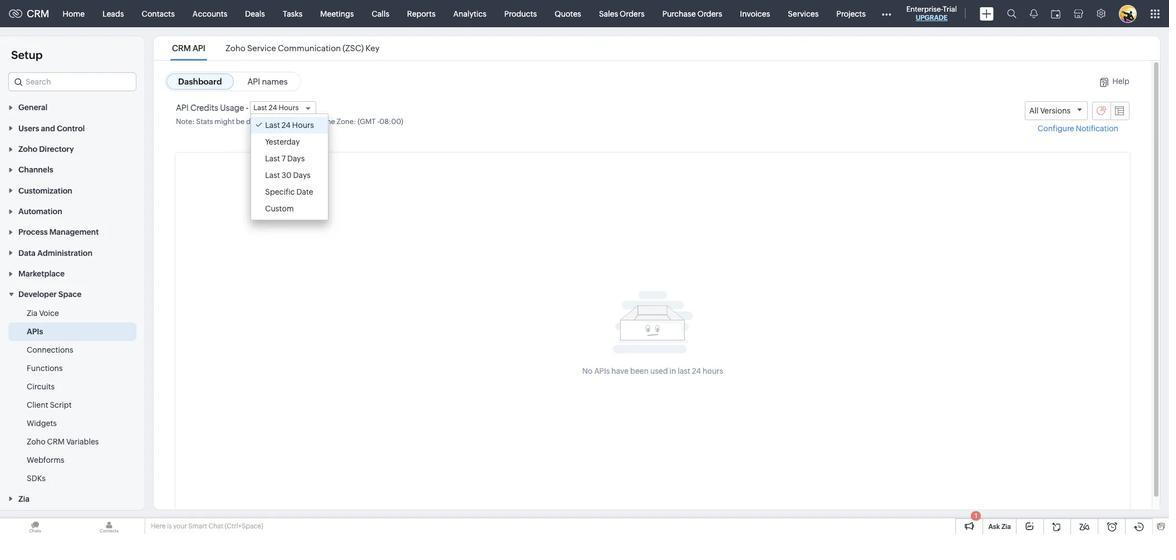 Task type: describe. For each thing, give the bounding box(es) containing it.
calls
[[372, 9, 389, 18]]

signals element
[[1023, 0, 1045, 27]]

products link
[[495, 0, 546, 27]]

is
[[167, 523, 172, 531]]

last left 7
[[265, 154, 280, 163]]

last up delayed
[[253, 104, 267, 112]]

create menu element
[[973, 0, 1001, 27]]

Search text field
[[9, 73, 136, 91]]

be
[[236, 117, 245, 126]]

api credits usage -
[[176, 103, 249, 112]]

orders for sales orders
[[620, 9, 645, 18]]

08:00)
[[379, 117, 403, 126]]

crm api
[[172, 43, 205, 53]]

services link
[[779, 0, 828, 27]]

dashboard
[[178, 77, 222, 86]]

zoho for zoho directory
[[18, 145, 37, 154]]

leads
[[103, 9, 124, 18]]

all versions
[[1030, 106, 1071, 115]]

search element
[[1001, 0, 1023, 27]]

note:
[[176, 117, 195, 126]]

yesterday
[[265, 138, 300, 146]]

developer space button
[[0, 284, 145, 305]]

time zone: (gmt -08:00)
[[319, 117, 403, 126]]

widgets
[[27, 420, 57, 428]]

last 24 hours for last 24 hours
[[265, 121, 314, 130]]

leads link
[[94, 0, 133, 27]]

last
[[678, 367, 690, 376]]

time
[[319, 117, 335, 126]]

upgrade
[[916, 14, 948, 22]]

directory
[[39, 145, 74, 154]]

sales
[[599, 9, 618, 18]]

trial
[[943, 5, 957, 13]]

configure
[[1038, 124, 1074, 133]]

contacts image
[[74, 519, 144, 535]]

setup
[[11, 48, 43, 61]]

Other Modules field
[[875, 5, 899, 23]]

connections link
[[27, 345, 73, 356]]

api inside list
[[193, 43, 205, 53]]

data
[[18, 249, 36, 258]]

connections
[[27, 346, 73, 355]]

quotes
[[555, 9, 581, 18]]

widgets link
[[27, 418, 57, 430]]

profile image
[[1119, 5, 1137, 23]]

administration
[[37, 249, 92, 258]]

used
[[650, 367, 668, 376]]

sales orders
[[599, 9, 645, 18]]

create menu image
[[980, 7, 994, 20]]

last 7 days
[[265, 154, 305, 163]]

tasks
[[283, 9, 303, 18]]

2 vertical spatial zia
[[1002, 523, 1011, 531]]

versions
[[1040, 106, 1071, 115]]

communication
[[278, 43, 341, 53]]

process management
[[18, 228, 99, 237]]

invoices
[[740, 9, 770, 18]]

projects
[[837, 9, 866, 18]]

dashboard link
[[166, 73, 234, 90]]

general button
[[0, 97, 145, 118]]

products
[[504, 9, 537, 18]]

channels button
[[0, 159, 145, 180]]

voice
[[39, 309, 59, 318]]

api for api credits usage -
[[176, 103, 189, 112]]

have
[[611, 367, 629, 376]]

space
[[58, 290, 82, 299]]

custom
[[265, 204, 294, 213]]

specific date link
[[265, 188, 313, 197]]

data administration button
[[0, 242, 145, 263]]

purchase
[[662, 9, 696, 18]]

marketplace
[[18, 270, 65, 278]]

hours
[[703, 367, 723, 376]]

chat
[[208, 523, 223, 531]]

zoho service communication (zsc) key
[[225, 43, 380, 53]]

- for usage
[[246, 103, 249, 112]]

contacts link
[[133, 0, 184, 27]]

in
[[670, 367, 676, 376]]

sales orders link
[[590, 0, 654, 27]]

sdks
[[27, 475, 46, 484]]

apis inside developer space region
[[27, 328, 43, 337]]

profile element
[[1113, 0, 1144, 27]]

ask
[[989, 523, 1000, 531]]

been
[[630, 367, 649, 376]]

by
[[274, 117, 282, 126]]

deals
[[245, 9, 265, 18]]

your
[[173, 523, 187, 531]]

purchase orders link
[[654, 0, 731, 27]]

webforms link
[[27, 455, 64, 466]]

zone:
[[337, 117, 356, 126]]

date
[[296, 188, 313, 197]]

developer space
[[18, 290, 82, 299]]

credits
[[190, 103, 218, 112]]



Task type: locate. For each thing, give the bounding box(es) containing it.
note: stats might be delayed by 15 mins
[[176, 117, 309, 126]]

delayed
[[246, 117, 273, 126]]

services
[[788, 9, 819, 18]]

zoho down users
[[18, 145, 37, 154]]

hours for api credits usage -
[[279, 104, 299, 112]]

calls link
[[363, 0, 398, 27]]

apis link
[[27, 327, 43, 338]]

zia inside dropdown button
[[18, 495, 29, 504]]

zoho left service
[[225, 43, 246, 53]]

1
[[975, 513, 978, 520]]

1 horizontal spatial -
[[377, 117, 379, 126]]

1 orders from the left
[[620, 9, 645, 18]]

hours for last 24 hours
[[292, 121, 314, 130]]

developer space region
[[0, 305, 145, 489]]

mins
[[293, 117, 309, 126]]

apis down zia voice
[[27, 328, 43, 337]]

zia right ask on the right
[[1002, 523, 1011, 531]]

zia inside developer space region
[[27, 309, 38, 318]]

api
[[193, 43, 205, 53], [248, 77, 260, 86], [176, 103, 189, 112]]

zoho inside developer space region
[[27, 438, 45, 447]]

sdks link
[[27, 474, 46, 485]]

1 vertical spatial crm
[[172, 43, 191, 53]]

analytics link
[[444, 0, 495, 27]]

0 horizontal spatial api
[[176, 103, 189, 112]]

2 vertical spatial 24
[[692, 367, 701, 376]]

0 vertical spatial last 24 hours
[[253, 104, 299, 112]]

api for api names
[[248, 77, 260, 86]]

zoho crm variables
[[27, 438, 99, 447]]

2 vertical spatial crm
[[47, 438, 65, 447]]

days
[[287, 154, 305, 163], [293, 171, 311, 180]]

- up note: stats might be delayed by 15 mins at the top left of page
[[246, 103, 249, 112]]

orders right sales at the right top
[[620, 9, 645, 18]]

search image
[[1007, 9, 1017, 18]]

tasks link
[[274, 0, 311, 27]]

no apis have been used in last 24 hours
[[582, 367, 723, 376]]

hours right 15
[[292, 121, 314, 130]]

zoho service communication (zsc) key link
[[224, 43, 381, 53]]

zoho for zoho service communication (zsc) key
[[225, 43, 246, 53]]

reports
[[407, 9, 436, 18]]

zia voice
[[27, 309, 59, 318]]

24 for last 24 hours
[[282, 121, 291, 130]]

management
[[49, 228, 99, 237]]

process
[[18, 228, 48, 237]]

circuits link
[[27, 382, 55, 393]]

1 vertical spatial zoho
[[18, 145, 37, 154]]

quotes link
[[546, 0, 590, 27]]

1 horizontal spatial 24
[[282, 121, 291, 130]]

crm up webforms link
[[47, 438, 65, 447]]

1 vertical spatial last 24 hours
[[265, 121, 314, 130]]

24
[[269, 104, 277, 112], [282, 121, 291, 130], [692, 367, 701, 376]]

orders right purchase
[[697, 9, 722, 18]]

last left 15
[[265, 121, 280, 130]]

here
[[151, 523, 166, 531]]

circuits
[[27, 383, 55, 392]]

client script link
[[27, 400, 72, 411]]

no
[[582, 367, 593, 376]]

1 vertical spatial 24
[[282, 121, 291, 130]]

crm inside list
[[172, 43, 191, 53]]

0 vertical spatial days
[[287, 154, 305, 163]]

signals image
[[1030, 9, 1038, 18]]

1 horizontal spatial orders
[[697, 9, 722, 18]]

2 horizontal spatial 24
[[692, 367, 701, 376]]

2 vertical spatial zoho
[[27, 438, 45, 447]]

list
[[162, 36, 390, 60]]

contacts
[[142, 9, 175, 18]]

data administration
[[18, 249, 92, 258]]

specific
[[265, 188, 295, 197]]

- right (gmt
[[377, 117, 379, 126]]

1 horizontal spatial api
[[193, 43, 205, 53]]

api up note:
[[176, 103, 189, 112]]

script
[[50, 401, 72, 410]]

home link
[[54, 0, 94, 27]]

1 horizontal spatial apis
[[594, 367, 610, 376]]

client
[[27, 401, 48, 410]]

crm for crm api
[[172, 43, 191, 53]]

crm link
[[9, 8, 49, 19]]

enterprise-trial upgrade
[[906, 5, 957, 22]]

functions
[[27, 364, 63, 373]]

(zsc)
[[343, 43, 364, 53]]

api up dashboard link
[[193, 43, 205, 53]]

zia
[[27, 309, 38, 318], [18, 495, 29, 504], [1002, 523, 1011, 531]]

zia down sdks link
[[18, 495, 29, 504]]

might
[[215, 117, 235, 126]]

1 vertical spatial days
[[293, 171, 311, 180]]

automation button
[[0, 201, 145, 222]]

15
[[284, 117, 291, 126]]

zoho inside dropdown button
[[18, 145, 37, 154]]

api names link
[[236, 73, 300, 90]]

zoho down widgets
[[27, 438, 45, 447]]

0 vertical spatial hours
[[279, 104, 299, 112]]

1 vertical spatial api
[[248, 77, 260, 86]]

process management button
[[0, 222, 145, 242]]

users and control button
[[0, 118, 145, 138]]

zoho for zoho crm variables
[[27, 438, 45, 447]]

service
[[247, 43, 276, 53]]

apis right no
[[594, 367, 610, 376]]

zoho crm variables link
[[27, 437, 99, 448]]

variables
[[66, 438, 99, 447]]

users and control
[[18, 124, 85, 133]]

configure notification
[[1038, 124, 1119, 133]]

days right 7
[[287, 154, 305, 163]]

2 orders from the left
[[697, 9, 722, 18]]

calendar image
[[1051, 9, 1061, 18]]

2 horizontal spatial api
[[248, 77, 260, 86]]

0 vertical spatial -
[[246, 103, 249, 112]]

orders for purchase orders
[[697, 9, 722, 18]]

- for (gmt
[[377, 117, 379, 126]]

list containing crm api
[[162, 36, 390, 60]]

last 30 days
[[265, 171, 311, 180]]

crm up dashboard link
[[172, 43, 191, 53]]

days for last 30 days
[[293, 171, 311, 180]]

zia for zia
[[18, 495, 29, 504]]

notification
[[1076, 124, 1119, 133]]

and
[[41, 124, 55, 133]]

0 vertical spatial apis
[[27, 328, 43, 337]]

1 vertical spatial zia
[[18, 495, 29, 504]]

crm inside developer space region
[[47, 438, 65, 447]]

general
[[18, 103, 47, 112]]

1 vertical spatial hours
[[292, 121, 314, 130]]

0 vertical spatial zia
[[27, 309, 38, 318]]

crm
[[27, 8, 49, 19], [172, 43, 191, 53], [47, 438, 65, 447]]

24 left mins
[[282, 121, 291, 130]]

usage
[[220, 103, 244, 112]]

0 horizontal spatial 24
[[269, 104, 277, 112]]

crm for crm
[[27, 8, 49, 19]]

last 24 hours for api credits usage -
[[253, 104, 299, 112]]

last 24 hours up yesterday
[[265, 121, 314, 130]]

0 vertical spatial zoho
[[225, 43, 246, 53]]

chats image
[[0, 519, 70, 535]]

zia button
[[0, 489, 145, 509]]

projects link
[[828, 0, 875, 27]]

stats
[[196, 117, 213, 126]]

0 vertical spatial api
[[193, 43, 205, 53]]

1 vertical spatial -
[[377, 117, 379, 126]]

None field
[[8, 72, 136, 91]]

days for last 7 days
[[287, 154, 305, 163]]

0 vertical spatial 24
[[269, 104, 277, 112]]

apis
[[27, 328, 43, 337], [594, 367, 610, 376]]

0 horizontal spatial -
[[246, 103, 249, 112]]

zoho directory button
[[0, 138, 145, 159]]

hours
[[279, 104, 299, 112], [292, 121, 314, 130]]

7
[[282, 154, 286, 163]]

1 vertical spatial apis
[[594, 367, 610, 376]]

24 right last
[[692, 367, 701, 376]]

2 vertical spatial api
[[176, 103, 189, 112]]

automation
[[18, 207, 62, 216]]

days right 30
[[293, 171, 311, 180]]

api names
[[248, 77, 288, 86]]

zia for zia voice
[[27, 309, 38, 318]]

crm left home link at the top left of the page
[[27, 8, 49, 19]]

All Versions field
[[1025, 101, 1088, 120]]

zia left 'voice'
[[27, 309, 38, 318]]

24 for api credits usage -
[[269, 104, 277, 112]]

enterprise-
[[906, 5, 943, 13]]

purchase orders
[[662, 9, 722, 18]]

last 24 hours up by
[[253, 104, 299, 112]]

hours up 15
[[279, 104, 299, 112]]

0 horizontal spatial orders
[[620, 9, 645, 18]]

all
[[1030, 106, 1039, 115]]

0 vertical spatial crm
[[27, 8, 49, 19]]

zoho
[[225, 43, 246, 53], [18, 145, 37, 154], [27, 438, 45, 447]]

orders inside purchase orders link
[[697, 9, 722, 18]]

0 horizontal spatial apis
[[27, 328, 43, 337]]

smart
[[188, 523, 207, 531]]

orders inside sales orders link
[[620, 9, 645, 18]]

last left 30
[[265, 171, 280, 180]]

last 24 hours
[[253, 104, 299, 112], [265, 121, 314, 130]]

(ctrl+space)
[[225, 523, 263, 531]]

meetings
[[320, 9, 354, 18]]

specific date
[[265, 188, 313, 197]]

24 up by
[[269, 104, 277, 112]]

analytics
[[453, 9, 487, 18]]

api left the names
[[248, 77, 260, 86]]

here is your smart chat (ctrl+space)
[[151, 523, 263, 531]]

webforms
[[27, 456, 64, 465]]



Task type: vqa. For each thing, say whether or not it's contained in the screenshot.
Specific
yes



